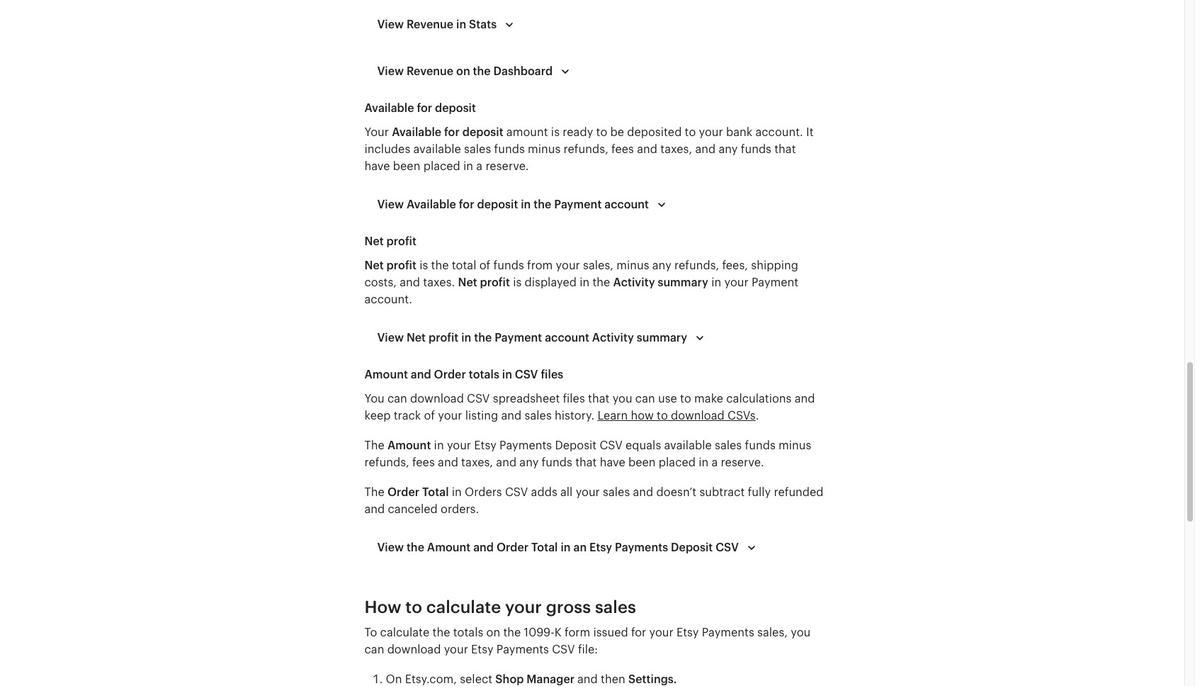 Task type: describe. For each thing, give the bounding box(es) containing it.
that inside in your etsy payments deposit csv equals available sales funds minus refunds, fees and taxes, and any funds that have been placed in a reserve.
[[576, 456, 597, 468]]

you can download csv spreadsheet files that you can use to make calculations and keep track of your listing and sales history.
[[365, 392, 816, 421]]

activity inside dropdown button
[[593, 331, 634, 343]]

ready
[[563, 126, 594, 138]]

on etsy.com , select shop manager and then settings.
[[386, 673, 677, 685]]

funds down amount
[[494, 143, 525, 155]]

issued
[[594, 626, 629, 638]]

profit inside dropdown button
[[429, 331, 459, 343]]

canceled
[[388, 503, 438, 515]]

orders.
[[441, 503, 479, 515]]

been inside in your etsy payments deposit csv equals available sales funds minus refunds, fees and taxes, and any funds that have been placed in a reserve.
[[629, 456, 656, 468]]

0 vertical spatial activity
[[614, 276, 655, 288]]

then
[[601, 673, 626, 685]]

net inside dropdown button
[[407, 331, 426, 343]]

in inside in your payment account.
[[712, 276, 722, 288]]

funds inside is the total of funds from your sales, minus any refunds, fees, shipping costs, and taxes.
[[494, 259, 524, 271]]

0 vertical spatial calculate
[[427, 597, 501, 616]]

sales up issued at bottom
[[595, 597, 637, 616]]

1 horizontal spatial order
[[434, 368, 466, 380]]

how to calculate your gross sales
[[365, 597, 637, 616]]

view revenue in stats button
[[365, 7, 531, 41]]

view revenue in stats
[[377, 18, 497, 30]]

net profit is displayed in the activity summary
[[458, 276, 709, 288]]

to
[[365, 626, 377, 638]]

been inside the amount is ready to be deposited to your bank account. it includes available sales funds minus refunds, fees and taxes, and any funds that have been placed in a reserve.
[[393, 160, 421, 172]]

track
[[394, 409, 421, 421]]

to calculate the totals on the 1099-k form issued for your etsy payments sales, you can download your etsy payments csv file:
[[365, 626, 811, 655]]

funds down .
[[745, 439, 776, 451]]

csv up spreadsheet
[[515, 368, 538, 380]]

calculate inside to calculate the totals on the 1099-k form issued for your etsy payments sales, you can download your etsy payments csv file:
[[380, 626, 430, 638]]

use
[[659, 392, 678, 404]]

for inside dropdown button
[[459, 198, 475, 210]]

minus inside the amount is ready to be deposited to your bank account. it includes available sales funds minus refunds, fees and taxes, and any funds that have been placed in a reserve.
[[528, 143, 561, 155]]

csv inside to calculate the totals on the 1099-k form issued for your etsy payments sales, you can download your etsy payments csv file:
[[552, 643, 575, 655]]

0 vertical spatial account
[[605, 198, 649, 210]]

taxes.
[[423, 276, 455, 288]]

csv inside in your etsy payments deposit csv equals available sales funds minus refunds, fees and taxes, and any funds that have been placed in a reserve.
[[600, 439, 623, 451]]

0 vertical spatial available
[[365, 102, 414, 114]]

2 vertical spatial is
[[513, 276, 522, 288]]

to right the deposited
[[685, 126, 696, 138]]

deposit for view
[[477, 198, 518, 210]]

available inside in your etsy payments deposit csv equals available sales funds minus refunds, fees and taxes, and any funds that have been placed in a reserve.
[[665, 439, 712, 451]]

the order total
[[365, 486, 449, 498]]

the down canceled
[[407, 541, 425, 553]]

revenue for in
[[407, 18, 454, 30]]

payment inside view net profit in the payment account activity summary dropdown button
[[495, 331, 543, 343]]

order inside view the amount and order total in an etsy payments deposit csv dropdown button
[[497, 541, 529, 553]]

1099-
[[524, 626, 555, 638]]

minus inside in your etsy payments deposit csv equals available sales funds minus refunds, fees and taxes, and any funds that have been placed in a reserve.
[[779, 439, 812, 451]]

equals
[[626, 439, 662, 451]]

totals for order
[[469, 368, 500, 380]]

revenue for on
[[407, 65, 454, 77]]

view for view the amount and order total in an etsy payments deposit csv
[[377, 541, 404, 553]]

deposit inside in your etsy payments deposit csv equals available sales funds minus refunds, fees and taxes, and any funds that have been placed in a reserve.
[[555, 439, 597, 451]]

sales inside in orders csv adds all your sales and doesn't subtract fully refunded and canceled orders.
[[603, 486, 630, 498]]

and inside dropdown button
[[474, 541, 494, 553]]

adds
[[531, 486, 558, 498]]

view the amount and order total in an etsy payments deposit csv
[[377, 541, 739, 553]]

csv inside view the amount and order total in an etsy payments deposit csv dropdown button
[[716, 541, 739, 553]]

history.
[[555, 409, 595, 421]]

the left the 1099-
[[504, 626, 521, 638]]

download inside to calculate the totals on the 1099-k form issued for your etsy payments sales, you can download your etsy payments csv file:
[[388, 643, 441, 655]]

amount is ready to be deposited to your bank account. it includes available sales funds minus refunds, fees and taxes, and any funds that have been placed in a reserve.
[[365, 126, 814, 172]]

the up from
[[534, 198, 552, 210]]

form
[[565, 626, 591, 638]]

the inside is the total of funds from your sales, minus any refunds, fees, shipping costs, and taxes.
[[431, 259, 449, 271]]

for up your available for deposit
[[417, 102, 433, 114]]

an
[[574, 541, 587, 553]]

.
[[756, 409, 760, 421]]

payment inside view available for deposit in the payment account dropdown button
[[555, 198, 602, 210]]

view available for deposit in the payment account button
[[365, 188, 683, 222]]

0 vertical spatial files
[[541, 368, 564, 380]]

orders
[[465, 486, 502, 498]]

listing
[[466, 409, 499, 421]]

view the amount and order total in an etsy payments deposit csv button
[[365, 531, 773, 565]]

in orders csv adds all your sales and doesn't subtract fully refunded and canceled orders.
[[365, 486, 824, 515]]

your
[[365, 126, 389, 138]]

deposit inside dropdown button
[[671, 541, 713, 553]]

costs,
[[365, 276, 397, 288]]

a inside in your etsy payments deposit csv equals available sales funds minus refunds, fees and taxes, and any funds that have been placed in a reserve.
[[712, 456, 718, 468]]

view available for deposit in the payment account
[[377, 198, 649, 210]]

,
[[454, 673, 457, 685]]

is inside is the total of funds from your sales, minus any refunds, fees, shipping costs, and taxes.
[[420, 259, 428, 271]]

shipping
[[752, 259, 799, 271]]

deposited
[[628, 126, 682, 138]]

manager
[[527, 673, 575, 685]]

available for your
[[392, 126, 442, 138]]

sales inside the amount is ready to be deposited to your bank account. it includes available sales funds minus refunds, fees and taxes, and any funds that have been placed in a reserve.
[[464, 143, 491, 155]]

calculations
[[727, 392, 792, 404]]

fees inside the amount is ready to be deposited to your bank account. it includes available sales funds minus refunds, fees and taxes, and any funds that have been placed in a reserve.
[[612, 143, 634, 155]]

etsy.com
[[405, 673, 454, 685]]

etsy inside in your etsy payments deposit csv equals available sales funds minus refunds, fees and taxes, and any funds that have been placed in a reserve.
[[474, 439, 497, 451]]

for down the available for deposit
[[444, 126, 460, 138]]

placed inside in your etsy payments deposit csv equals available sales funds minus refunds, fees and taxes, and any funds that have been placed in a reserve.
[[659, 456, 696, 468]]

learn how to download csvs link
[[598, 409, 756, 421]]

that inside you can download csv spreadsheet files that you can use to make calculations and keep track of your listing and sales history.
[[588, 392, 610, 404]]

any inside is the total of funds from your sales, minus any refunds, fees, shipping costs, and taxes.
[[653, 259, 672, 271]]

sales inside you can download csv spreadsheet files that you can use to make calculations and keep track of your listing and sales history.
[[525, 409, 552, 421]]

how
[[365, 597, 402, 616]]

0 horizontal spatial order
[[388, 486, 420, 498]]

the amount
[[365, 439, 431, 451]]

you
[[365, 392, 385, 404]]

your up settings.
[[650, 626, 674, 638]]

your inside in your etsy payments deposit csv equals available sales funds minus refunds, fees and taxes, and any funds that have been placed in a reserve.
[[447, 439, 471, 451]]

account. inside the amount is ready to be deposited to your bank account. it includes available sales funds minus refunds, fees and taxes, and any funds that have been placed in a reserve.
[[756, 126, 804, 138]]

totals for the
[[453, 626, 484, 638]]

select
[[460, 673, 493, 685]]

your inside in your payment account.
[[725, 276, 749, 288]]

your available for deposit
[[365, 126, 504, 138]]

amount
[[507, 126, 548, 138]]

in inside the amount is ready to be deposited to your bank account. it includes available sales funds minus refunds, fees and taxes, and any funds that have been placed in a reserve.
[[464, 160, 474, 172]]

in your payment account.
[[365, 276, 799, 305]]

keep
[[365, 409, 391, 421]]

learn
[[598, 409, 628, 421]]

the right "displayed"
[[593, 276, 611, 288]]

have inside in your etsy payments deposit csv equals available sales funds minus refunds, fees and taxes, and any funds that have been placed in a reserve.
[[600, 456, 626, 468]]

learn how to download csvs .
[[598, 409, 760, 421]]



Task type: vqa. For each thing, say whether or not it's contained in the screenshot.
View Revenue In Stats dropdown button
yes



Task type: locate. For each thing, give the bounding box(es) containing it.
2 vertical spatial amount
[[427, 541, 471, 553]]

payment up spreadsheet
[[495, 331, 543, 343]]

the left dashboard on the left top of the page
[[473, 65, 491, 77]]

deposit inside dropdown button
[[477, 198, 518, 210]]

0 vertical spatial placed
[[424, 160, 461, 172]]

1 horizontal spatial fees
[[612, 143, 634, 155]]

payment inside in your payment account.
[[752, 276, 799, 288]]

sales down csvs
[[715, 439, 742, 451]]

1 horizontal spatial total
[[532, 541, 558, 553]]

2 revenue from the top
[[407, 65, 454, 77]]

total
[[423, 486, 449, 498], [532, 541, 558, 553]]

total left an
[[532, 541, 558, 553]]

reserve. up view available for deposit in the payment account
[[486, 160, 529, 172]]

is left ready
[[551, 126, 560, 138]]

view
[[377, 18, 404, 30], [377, 65, 404, 77], [377, 198, 404, 210], [377, 331, 404, 343], [377, 541, 404, 553]]

0 horizontal spatial deposit
[[555, 439, 597, 451]]

2 net profit from the top
[[365, 259, 417, 271]]

you
[[613, 392, 633, 404], [791, 626, 811, 638]]

available inside dropdown button
[[407, 198, 456, 210]]

revenue inside dropdown button
[[407, 65, 454, 77]]

the up amount and order totals in csv files
[[474, 331, 492, 343]]

it
[[807, 126, 814, 138]]

0 vertical spatial amount
[[365, 368, 408, 380]]

displayed
[[525, 276, 577, 288]]

2 horizontal spatial can
[[636, 392, 656, 404]]

0 horizontal spatial available
[[414, 143, 461, 155]]

1 vertical spatial placed
[[659, 456, 696, 468]]

available up your
[[365, 102, 414, 114]]

etsy inside view the amount and order total in an etsy payments deposit csv dropdown button
[[590, 541, 613, 553]]

account
[[605, 198, 649, 210], [545, 331, 590, 343]]

0 horizontal spatial have
[[365, 160, 390, 172]]

taxes, down the deposited
[[661, 143, 693, 155]]

download inside you can download csv spreadsheet files that you can use to make calculations and keep track of your listing and sales history.
[[410, 392, 464, 404]]

have inside the amount is ready to be deposited to your bank account. it includes available sales funds minus refunds, fees and taxes, and any funds that have been placed in a reserve.
[[365, 160, 390, 172]]

csv down 'k'
[[552, 643, 575, 655]]

0 horizontal spatial sales,
[[583, 259, 614, 271]]

fees down be
[[612, 143, 634, 155]]

1 horizontal spatial available
[[665, 439, 712, 451]]

of inside is the total of funds from your sales, minus any refunds, fees, shipping costs, and taxes.
[[480, 259, 491, 271]]

1 horizontal spatial have
[[600, 456, 626, 468]]

fees down the amount
[[413, 456, 435, 468]]

0 vertical spatial summary
[[658, 276, 709, 288]]

0 vertical spatial the
[[365, 439, 385, 451]]

can inside to calculate the totals on the 1099-k form issued for your etsy payments sales, you can download your etsy payments csv file:
[[365, 643, 385, 655]]

revenue inside 'dropdown button'
[[407, 18, 454, 30]]

placed down your available for deposit
[[424, 160, 461, 172]]

to right how
[[406, 597, 423, 616]]

make
[[695, 392, 724, 404]]

is
[[551, 126, 560, 138], [420, 259, 428, 271], [513, 276, 522, 288]]

0 vertical spatial deposit
[[435, 102, 476, 114]]

0 vertical spatial total
[[423, 486, 449, 498]]

0 vertical spatial any
[[719, 143, 738, 155]]

be
[[611, 126, 625, 138]]

0 vertical spatial refunds,
[[564, 143, 609, 155]]

0 vertical spatial net profit
[[365, 235, 417, 247]]

available for view
[[407, 198, 456, 210]]

your right all
[[576, 486, 600, 498]]

in inside 'dropdown button'
[[457, 18, 467, 30]]

the
[[365, 439, 385, 451], [365, 486, 385, 498]]

view inside view net profit in the payment account activity summary dropdown button
[[377, 331, 404, 343]]

view for view revenue on the dashboard
[[377, 65, 404, 77]]

view net profit in the payment account activity summary
[[377, 331, 688, 343]]

sales,
[[583, 259, 614, 271], [758, 626, 788, 638]]

1 horizontal spatial is
[[513, 276, 522, 288]]

files up history.
[[563, 392, 585, 404]]

subtract
[[700, 486, 745, 498]]

your up the 1099-
[[505, 597, 542, 616]]

0 horizontal spatial can
[[365, 643, 385, 655]]

1 vertical spatial on
[[487, 626, 501, 638]]

available
[[365, 102, 414, 114], [392, 126, 442, 138], [407, 198, 456, 210]]

1 vertical spatial sales,
[[758, 626, 788, 638]]

available down your available for deposit
[[414, 143, 461, 155]]

to down "use"
[[657, 409, 668, 421]]

1 vertical spatial amount
[[388, 439, 431, 451]]

1 vertical spatial you
[[791, 626, 811, 638]]

minus down amount
[[528, 143, 561, 155]]

revenue left stats
[[407, 18, 454, 30]]

0 horizontal spatial total
[[423, 486, 449, 498]]

0 vertical spatial payment
[[555, 198, 602, 210]]

on inside dropdown button
[[457, 65, 470, 77]]

net profit
[[365, 235, 417, 247], [365, 259, 417, 271]]

1 vertical spatial revenue
[[407, 65, 454, 77]]

etsy up "select"
[[471, 643, 494, 655]]

1 horizontal spatial placed
[[659, 456, 696, 468]]

on down how to calculate your gross sales at the bottom
[[487, 626, 501, 638]]

csv down learn
[[600, 439, 623, 451]]

account. inside in your payment account.
[[365, 293, 412, 305]]

minus up net profit is displayed in the activity summary
[[617, 259, 650, 271]]

1 vertical spatial the
[[365, 486, 385, 498]]

1 horizontal spatial been
[[629, 456, 656, 468]]

1 horizontal spatial reserve.
[[721, 456, 765, 468]]

2 vertical spatial deposit
[[477, 198, 518, 210]]

the for the order total
[[365, 486, 385, 498]]

available
[[414, 143, 461, 155], [665, 439, 712, 451]]

that inside the amount is ready to be deposited to your bank account. it includes available sales funds minus refunds, fees and taxes, and any funds that have been placed in a reserve.
[[775, 143, 796, 155]]

1 vertical spatial available
[[392, 126, 442, 138]]

payments inside dropdown button
[[615, 541, 669, 553]]

your inside you can download csv spreadsheet files that you can use to make calculations and keep track of your listing and sales history.
[[438, 409, 463, 421]]

refunds,
[[564, 143, 609, 155], [675, 259, 720, 271], [365, 456, 410, 468]]

amount up you
[[365, 368, 408, 380]]

view net profit in the payment account activity summary button
[[365, 321, 722, 355]]

view revenue on the dashboard button
[[365, 54, 587, 88]]

view inside view revenue on the dashboard dropdown button
[[377, 65, 404, 77]]

0 horizontal spatial been
[[393, 160, 421, 172]]

0 horizontal spatial account.
[[365, 293, 412, 305]]

activity
[[614, 276, 655, 288], [593, 331, 634, 343]]

account. down costs,
[[365, 293, 412, 305]]

etsy up settings.
[[677, 626, 699, 638]]

minus inside is the total of funds from your sales, minus any refunds, fees, shipping costs, and taxes.
[[617, 259, 650, 271]]

1 vertical spatial totals
[[453, 626, 484, 638]]

0 horizontal spatial taxes,
[[462, 456, 493, 468]]

3 view from the top
[[377, 198, 404, 210]]

in inside in orders csv adds all your sales and doesn't subtract fully refunded and canceled orders.
[[452, 486, 462, 498]]

1 horizontal spatial you
[[791, 626, 811, 638]]

0 vertical spatial taxes,
[[661, 143, 693, 155]]

1 vertical spatial is
[[420, 259, 428, 271]]

funds up all
[[542, 456, 573, 468]]

csv
[[515, 368, 538, 380], [467, 392, 490, 404], [600, 439, 623, 451], [505, 486, 528, 498], [716, 541, 739, 553], [552, 643, 575, 655]]

2 vertical spatial any
[[520, 456, 539, 468]]

refunds, inside in your etsy payments deposit csv equals available sales funds minus refunds, fees and taxes, and any funds that have been placed in a reserve.
[[365, 456, 410, 468]]

1 horizontal spatial taxes,
[[661, 143, 693, 155]]

1 horizontal spatial can
[[388, 392, 407, 404]]

view inside view the amount and order total in an etsy payments deposit csv dropdown button
[[377, 541, 404, 553]]

sales down your available for deposit
[[464, 143, 491, 155]]

shop
[[496, 673, 524, 685]]

fees,
[[723, 259, 749, 271]]

sales down in your etsy payments deposit csv equals available sales funds minus refunds, fees and taxes, and any funds that have been placed in a reserve.
[[603, 486, 630, 498]]

on
[[386, 673, 402, 685]]

any inside the amount is ready to be deposited to your bank account. it includes available sales funds minus refunds, fees and taxes, and any funds that have been placed in a reserve.
[[719, 143, 738, 155]]

totals inside to calculate the totals on the 1099-k form issued for your etsy payments sales, you can download your etsy payments csv file:
[[453, 626, 484, 638]]

any
[[719, 143, 738, 155], [653, 259, 672, 271], [520, 456, 539, 468]]

your inside is the total of funds from your sales, minus any refunds, fees, shipping costs, and taxes.
[[556, 259, 580, 271]]

0 vertical spatial have
[[365, 160, 390, 172]]

available inside the amount is ready to be deposited to your bank account. it includes available sales funds minus refunds, fees and taxes, and any funds that have been placed in a reserve.
[[414, 143, 461, 155]]

2 vertical spatial download
[[388, 643, 441, 655]]

totals down how to calculate your gross sales at the bottom
[[453, 626, 484, 638]]

amount inside dropdown button
[[427, 541, 471, 553]]

1 vertical spatial have
[[600, 456, 626, 468]]

minus up refunded in the bottom right of the page
[[779, 439, 812, 451]]

is left "displayed"
[[513, 276, 522, 288]]

0 vertical spatial account.
[[756, 126, 804, 138]]

spreadsheet
[[493, 392, 560, 404]]

fully
[[748, 486, 771, 498]]

0 horizontal spatial reserve.
[[486, 160, 529, 172]]

refunds, inside the amount is ready to be deposited to your bank account. it includes available sales funds minus refunds, fees and taxes, and any funds that have been placed in a reserve.
[[564, 143, 609, 155]]

profit
[[387, 235, 417, 247], [387, 259, 417, 271], [480, 276, 510, 288], [429, 331, 459, 343]]

account down in your payment account. at top
[[545, 331, 590, 343]]

5 view from the top
[[377, 541, 404, 553]]

that
[[775, 143, 796, 155], [588, 392, 610, 404], [576, 456, 597, 468]]

a inside the amount is ready to be deposited to your bank account. it includes available sales funds minus refunds, fees and taxes, and any funds that have been placed in a reserve.
[[477, 160, 483, 172]]

0 horizontal spatial a
[[477, 160, 483, 172]]

can down "to"
[[365, 643, 385, 655]]

1 horizontal spatial on
[[487, 626, 501, 638]]

csv inside you can download csv spreadsheet files that you can use to make calculations and keep track of your listing and sales history.
[[467, 392, 490, 404]]

1 view from the top
[[377, 18, 404, 30]]

0 vertical spatial been
[[393, 160, 421, 172]]

reserve. inside the amount is ready to be deposited to your bank account. it includes available sales funds minus refunds, fees and taxes, and any funds that have been placed in a reserve.
[[486, 160, 529, 172]]

1 vertical spatial account
[[545, 331, 590, 343]]

your inside the amount is ready to be deposited to your bank account. it includes available sales funds minus refunds, fees and taxes, and any funds that have been placed in a reserve.
[[699, 126, 724, 138]]

totals
[[469, 368, 500, 380], [453, 626, 484, 638]]

0 vertical spatial that
[[775, 143, 796, 155]]

on down view revenue in stats 'dropdown button'
[[457, 65, 470, 77]]

available down 'learn how to download csvs .'
[[665, 439, 712, 451]]

have up in orders csv adds all your sales and doesn't subtract fully refunded and canceled orders.
[[600, 456, 626, 468]]

available down the available for deposit
[[392, 126, 442, 138]]

the down the amount
[[365, 486, 385, 498]]

view for view available for deposit in the payment account
[[377, 198, 404, 210]]

1 horizontal spatial minus
[[617, 259, 650, 271]]

2 view from the top
[[377, 65, 404, 77]]

the down keep
[[365, 439, 385, 451]]

2 horizontal spatial minus
[[779, 439, 812, 451]]

a up "subtract"
[[712, 456, 718, 468]]

funds left from
[[494, 259, 524, 271]]

sales down spreadsheet
[[525, 409, 552, 421]]

placed
[[424, 160, 461, 172], [659, 456, 696, 468]]

k
[[555, 626, 562, 638]]

for inside to calculate the totals on the 1099-k form issued for your etsy payments sales, you can download your etsy payments csv file:
[[632, 626, 647, 638]]

of
[[480, 259, 491, 271], [424, 409, 435, 421]]

your down listing
[[447, 439, 471, 451]]

deposit down history.
[[555, 439, 597, 451]]

0 vertical spatial is
[[551, 126, 560, 138]]

download down make
[[671, 409, 725, 421]]

1 vertical spatial download
[[671, 409, 725, 421]]

0 vertical spatial deposit
[[555, 439, 597, 451]]

funds
[[494, 143, 525, 155], [741, 143, 772, 155], [494, 259, 524, 271], [745, 439, 776, 451], [542, 456, 573, 468]]

to inside you can download csv spreadsheet files that you can use to make calculations and keep track of your listing and sales history.
[[681, 392, 692, 404]]

the for the amount
[[365, 439, 385, 451]]

view revenue on the dashboard
[[377, 65, 553, 77]]

order up how to calculate your gross sales at the bottom
[[497, 541, 529, 553]]

been down includes
[[393, 160, 421, 172]]

payment
[[555, 198, 602, 210], [752, 276, 799, 288], [495, 331, 543, 343]]

totals up listing
[[469, 368, 500, 380]]

csvs
[[728, 409, 756, 421]]

available up 'total'
[[407, 198, 456, 210]]

0 vertical spatial you
[[613, 392, 633, 404]]

2 vertical spatial payment
[[495, 331, 543, 343]]

total
[[452, 259, 477, 271]]

view inside view available for deposit in the payment account dropdown button
[[377, 198, 404, 210]]

dashboard
[[494, 65, 553, 77]]

etsy right an
[[590, 541, 613, 553]]

1 vertical spatial activity
[[593, 331, 634, 343]]

on inside to calculate the totals on the 1099-k form issued for your etsy payments sales, you can download your etsy payments csv file:
[[487, 626, 501, 638]]

have
[[365, 160, 390, 172], [600, 456, 626, 468]]

2 vertical spatial order
[[497, 541, 529, 553]]

your left bank
[[699, 126, 724, 138]]

total up canceled
[[423, 486, 449, 498]]

4 view from the top
[[377, 331, 404, 343]]

of inside you can download csv spreadsheet files that you can use to make calculations and keep track of your listing and sales history.
[[424, 409, 435, 421]]

your inside in orders csv adds all your sales and doesn't subtract fully refunded and canceled orders.
[[576, 486, 600, 498]]

sales, inside to calculate the totals on the 1099-k form issued for your etsy payments sales, you can download your etsy payments csv file:
[[758, 626, 788, 638]]

to left be
[[597, 126, 608, 138]]

your left listing
[[438, 409, 463, 421]]

1 vertical spatial any
[[653, 259, 672, 271]]

in your etsy payments deposit csv equals available sales funds minus refunds, fees and taxes, and any funds that have been placed in a reserve.
[[365, 439, 812, 468]]

settings.
[[629, 673, 677, 685]]

files up spreadsheet
[[541, 368, 564, 380]]

bank
[[727, 126, 753, 138]]

gross
[[546, 597, 591, 616]]

the up etsy.com
[[433, 626, 450, 638]]

0 horizontal spatial you
[[613, 392, 633, 404]]

in
[[457, 18, 467, 30], [464, 160, 474, 172], [521, 198, 531, 210], [580, 276, 590, 288], [712, 276, 722, 288], [462, 331, 472, 343], [502, 368, 513, 380], [434, 439, 444, 451], [699, 456, 709, 468], [452, 486, 462, 498], [561, 541, 571, 553]]

sales
[[464, 143, 491, 155], [525, 409, 552, 421], [715, 439, 742, 451], [603, 486, 630, 498], [595, 597, 637, 616]]

0 horizontal spatial account
[[545, 331, 590, 343]]

from
[[527, 259, 553, 271]]

to right "use"
[[681, 392, 692, 404]]

0 vertical spatial reserve.
[[486, 160, 529, 172]]

is inside the amount is ready to be deposited to your bank account. it includes available sales funds minus refunds, fees and taxes, and any funds that have been placed in a reserve.
[[551, 126, 560, 138]]

1 vertical spatial account.
[[365, 293, 412, 305]]

1 horizontal spatial deposit
[[671, 541, 713, 553]]

and inside is the total of funds from your sales, minus any refunds, fees, shipping costs, and taxes.
[[400, 276, 420, 288]]

1 vertical spatial been
[[629, 456, 656, 468]]

etsy
[[474, 439, 497, 451], [590, 541, 613, 553], [677, 626, 699, 638], [471, 643, 494, 655]]

order up listing
[[434, 368, 466, 380]]

1 vertical spatial payment
[[752, 276, 799, 288]]

0 vertical spatial minus
[[528, 143, 561, 155]]

1 vertical spatial available
[[665, 439, 712, 451]]

net
[[365, 235, 384, 247], [365, 259, 384, 271], [458, 276, 478, 288], [407, 331, 426, 343]]

refunded
[[774, 486, 824, 498]]

amount and order totals in csv files
[[365, 368, 564, 380]]

stats
[[469, 18, 497, 30]]

download up etsy.com
[[388, 643, 441, 655]]

deposit
[[435, 102, 476, 114], [463, 126, 504, 138], [477, 198, 518, 210]]

etsy down listing
[[474, 439, 497, 451]]

refunds, inside is the total of funds from your sales, minus any refunds, fees, shipping costs, and taxes.
[[675, 259, 720, 271]]

2 horizontal spatial refunds,
[[675, 259, 720, 271]]

your up ,
[[444, 643, 468, 655]]

amount down orders.
[[427, 541, 471, 553]]

taxes, inside in your etsy payments deposit csv equals available sales funds minus refunds, fees and taxes, and any funds that have been placed in a reserve.
[[462, 456, 493, 468]]

fees inside in your etsy payments deposit csv equals available sales funds minus refunds, fees and taxes, and any funds that have been placed in a reserve.
[[413, 456, 435, 468]]

2 the from the top
[[365, 486, 385, 498]]

order up canceled
[[388, 486, 420, 498]]

total inside dropdown button
[[532, 541, 558, 553]]

calculate
[[427, 597, 501, 616], [380, 626, 430, 638]]

1 net profit from the top
[[365, 235, 417, 247]]

account.
[[756, 126, 804, 138], [365, 293, 412, 305]]

1 horizontal spatial payment
[[555, 198, 602, 210]]

on
[[457, 65, 470, 77], [487, 626, 501, 638]]

is the total of funds from your sales, minus any refunds, fees, shipping costs, and taxes.
[[365, 259, 799, 288]]

for up 'total'
[[459, 198, 475, 210]]

includes
[[365, 143, 411, 155]]

placed up the doesn't
[[659, 456, 696, 468]]

can up track
[[388, 392, 407, 404]]

available for deposit
[[365, 102, 476, 114]]

a
[[477, 160, 483, 172], [712, 456, 718, 468]]

files
[[541, 368, 564, 380], [563, 392, 585, 404]]

1 revenue from the top
[[407, 18, 454, 30]]

of right track
[[424, 409, 435, 421]]

csv down "subtract"
[[716, 541, 739, 553]]

account. left it
[[756, 126, 804, 138]]

how
[[631, 409, 654, 421]]

amount down track
[[388, 439, 431, 451]]

any inside in your etsy payments deposit csv equals available sales funds minus refunds, fees and taxes, and any funds that have been placed in a reserve.
[[520, 456, 539, 468]]

funds down bank
[[741, 143, 772, 155]]

2 horizontal spatial payment
[[752, 276, 799, 288]]

view for view revenue in stats
[[377, 18, 404, 30]]

sales, inside is the total of funds from your sales, minus any refunds, fees, shipping costs, and taxes.
[[583, 259, 614, 271]]

have down includes
[[365, 160, 390, 172]]

1 horizontal spatial any
[[653, 259, 672, 271]]

1 vertical spatial that
[[588, 392, 610, 404]]

refunds, left fees,
[[675, 259, 720, 271]]

summary inside dropdown button
[[637, 331, 688, 343]]

you inside you can download csv spreadsheet files that you can use to make calculations and keep track of your listing and sales history.
[[613, 392, 633, 404]]

refunds, down the amount
[[365, 456, 410, 468]]

revenue
[[407, 18, 454, 30], [407, 65, 454, 77]]

1 horizontal spatial refunds,
[[564, 143, 609, 155]]

0 vertical spatial fees
[[612, 143, 634, 155]]

sales inside in your etsy payments deposit csv equals available sales funds minus refunds, fees and taxes, and any funds that have been placed in a reserve.
[[715, 439, 742, 451]]

is up taxes.
[[420, 259, 428, 271]]

deposit for your
[[463, 126, 504, 138]]

deposit down the doesn't
[[671, 541, 713, 553]]

0 vertical spatial a
[[477, 160, 483, 172]]

0 horizontal spatial on
[[457, 65, 470, 77]]

can
[[388, 392, 407, 404], [636, 392, 656, 404], [365, 643, 385, 655]]

0 vertical spatial revenue
[[407, 18, 454, 30]]

your up net profit is displayed in the activity summary
[[556, 259, 580, 271]]

taxes, inside the amount is ready to be deposited to your bank account. it includes available sales funds minus refunds, fees and taxes, and any funds that have been placed in a reserve.
[[661, 143, 693, 155]]

0 horizontal spatial payment
[[495, 331, 543, 343]]

1 vertical spatial total
[[532, 541, 558, 553]]

2 vertical spatial refunds,
[[365, 456, 410, 468]]

0 horizontal spatial is
[[420, 259, 428, 271]]

deposit
[[555, 439, 597, 451], [671, 541, 713, 553]]

placed inside the amount is ready to be deposited to your bank account. it includes available sales funds minus refunds, fees and taxes, and any funds that have been placed in a reserve.
[[424, 160, 461, 172]]

payments inside in your etsy payments deposit csv equals available sales funds minus refunds, fees and taxes, and any funds that have been placed in a reserve.
[[500, 439, 552, 451]]

taxes, up orders
[[462, 456, 493, 468]]

reserve. up fully
[[721, 456, 765, 468]]

reserve. inside in your etsy payments deposit csv equals available sales funds minus refunds, fees and taxes, and any funds that have been placed in a reserve.
[[721, 456, 765, 468]]

csv inside in orders csv adds all your sales and doesn't subtract fully refunded and canceled orders.
[[505, 486, 528, 498]]

payments
[[500, 439, 552, 451], [615, 541, 669, 553], [702, 626, 755, 638], [497, 643, 549, 655]]

file:
[[578, 643, 598, 655]]

can up how
[[636, 392, 656, 404]]

order
[[434, 368, 466, 380], [388, 486, 420, 498], [497, 541, 529, 553]]

files inside you can download csv spreadsheet files that you can use to make calculations and keep track of your listing and sales history.
[[563, 392, 585, 404]]

all
[[561, 486, 573, 498]]

csv up listing
[[467, 392, 490, 404]]

and
[[637, 143, 658, 155], [696, 143, 716, 155], [400, 276, 420, 288], [411, 368, 432, 380], [795, 392, 816, 404], [502, 409, 522, 421], [438, 456, 459, 468], [496, 456, 517, 468], [633, 486, 654, 498], [365, 503, 385, 515], [474, 541, 494, 553], [578, 673, 598, 685]]

taxes,
[[661, 143, 693, 155], [462, 456, 493, 468]]

2 vertical spatial available
[[407, 198, 456, 210]]

1 vertical spatial refunds,
[[675, 259, 720, 271]]

1 vertical spatial net profit
[[365, 259, 417, 271]]

1 vertical spatial summary
[[637, 331, 688, 343]]

0 horizontal spatial placed
[[424, 160, 461, 172]]

you inside to calculate the totals on the 1099-k form issued for your etsy payments sales, you can download your etsy payments csv file:
[[791, 626, 811, 638]]

account down the amount is ready to be deposited to your bank account. it includes available sales funds minus refunds, fees and taxes, and any funds that have been placed in a reserve.
[[605, 198, 649, 210]]

been down equals
[[629, 456, 656, 468]]

view for view net profit in the payment account activity summary
[[377, 331, 404, 343]]

doesn't
[[657, 486, 697, 498]]

revenue up the available for deposit
[[407, 65, 454, 77]]

payment down the amount is ready to be deposited to your bank account. it includes available sales funds minus refunds, fees and taxes, and any funds that have been placed in a reserve.
[[555, 198, 602, 210]]

view inside view revenue in stats 'dropdown button'
[[377, 18, 404, 30]]

1 the from the top
[[365, 439, 385, 451]]

0 vertical spatial available
[[414, 143, 461, 155]]

csv left adds
[[505, 486, 528, 498]]



